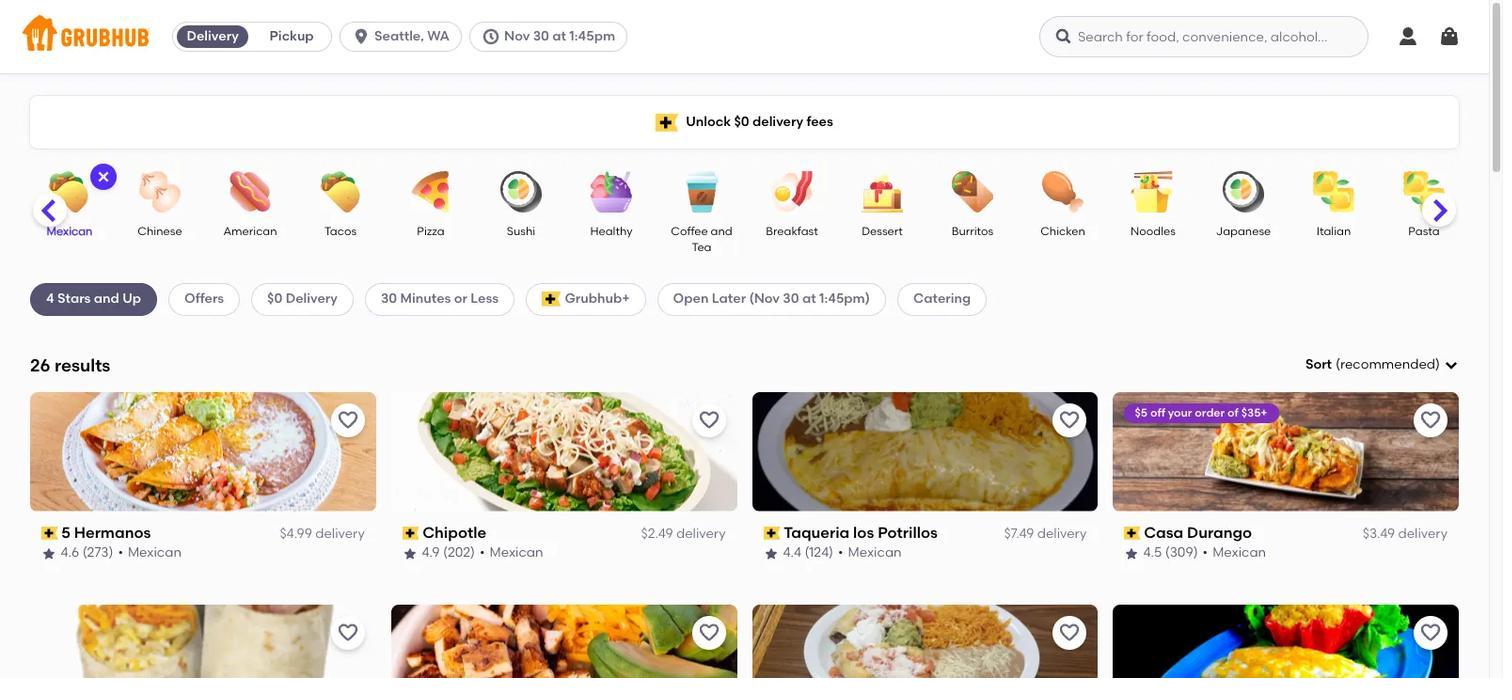 Task type: describe. For each thing, give the bounding box(es) containing it.
1:45pm)
[[819, 291, 870, 307]]

tacos image
[[308, 171, 373, 213]]

(273)
[[83, 545, 114, 561]]

save this restaurant image for save this restaurant button related to el kiosko 1 logo
[[1059, 621, 1081, 644]]

subscription pass image for casa durango
[[1124, 527, 1141, 540]]

mexican image
[[37, 171, 103, 213]]

burritos
[[952, 225, 994, 238]]

(309)
[[1166, 545, 1199, 561]]

4.5 (309)
[[1144, 545, 1199, 561]]

30 minutes or less
[[381, 291, 499, 307]]

pickup
[[270, 28, 314, 44]]

0 horizontal spatial and
[[94, 291, 119, 307]]

mexican for casa durango
[[1213, 545, 1267, 561]]

5
[[62, 524, 71, 542]]

of
[[1228, 406, 1239, 419]]

los
[[853, 524, 874, 542]]

delivery button
[[173, 22, 252, 52]]

potrillos
[[878, 524, 938, 542]]

mexican for taqueria los potrillos
[[848, 545, 902, 561]]

grubhub plus flag logo image for unlock $0 delivery fees
[[656, 113, 678, 131]]

mexican for chipotle
[[490, 545, 544, 561]]

svg image inside nov 30 at 1:45pm button
[[482, 27, 500, 46]]

save this restaurant button for taqueria los potrillos logo
[[1053, 403, 1087, 437]]

american
[[223, 225, 277, 238]]

italian
[[1317, 225, 1351, 238]]

pasta
[[1409, 225, 1440, 238]]

delivery inside delivery button
[[187, 28, 239, 44]]

$4.99 delivery
[[280, 526, 365, 542]]

catering
[[913, 291, 971, 307]]

dessert image
[[849, 171, 915, 213]]

casa durango
[[1145, 524, 1253, 542]]

0 vertical spatial $0
[[734, 114, 749, 130]]

$4.99
[[280, 526, 312, 542]]

4
[[46, 291, 54, 307]]

• mexican for casa durango
[[1203, 545, 1267, 561]]

delivery for taqueria los potrillos
[[1037, 526, 1087, 542]]

recommended
[[1340, 357, 1436, 373]]

(124)
[[805, 545, 834, 561]]

chicken image
[[1030, 171, 1096, 213]]

chinese image
[[127, 171, 193, 213]]

breakfast
[[766, 225, 818, 238]]

up
[[122, 291, 141, 307]]

• for chipotle
[[480, 545, 485, 561]]

nov 30 at 1:45pm
[[504, 28, 615, 44]]

save this restaurant button for 5 hermanos logo
[[331, 403, 365, 437]]

$5
[[1136, 406, 1148, 419]]

save this restaurant button for chipotle logo
[[692, 403, 726, 437]]

save this restaurant button for azteca mexican restaurants logo
[[692, 616, 726, 650]]

american image
[[217, 171, 283, 213]]

subscription pass image for 5 hermanos
[[41, 527, 58, 540]]

2 horizontal spatial 30
[[783, 291, 799, 307]]

durango
[[1188, 524, 1253, 542]]

• mexican for chipotle
[[480, 545, 544, 561]]

(
[[1336, 357, 1340, 373]]

(nov
[[749, 291, 780, 307]]

star icon image for chipotle
[[402, 546, 417, 561]]

4.9
[[422, 545, 440, 561]]

4.9 (202)
[[422, 545, 475, 561]]

burritos image
[[940, 171, 1006, 213]]

healthy
[[590, 225, 633, 238]]

• for casa durango
[[1203, 545, 1209, 561]]

main navigation navigation
[[0, 0, 1489, 73]]

delivery for 5 hermanos
[[315, 526, 365, 542]]

svg image inside field
[[1444, 358, 1459, 373]]

• for 5 hermanos
[[118, 545, 124, 561]]

sort ( recommended )
[[1306, 357, 1440, 373]]

4.6 (273)
[[61, 545, 114, 561]]

open
[[673, 291, 709, 307]]

stars
[[57, 291, 91, 307]]

5 hermanos logo image
[[30, 392, 376, 512]]

azteca mexican restaurants logo image
[[391, 605, 737, 678]]

california burrito taco shop logo image
[[30, 605, 376, 678]]

3 save this restaurant image from the left
[[1420, 409, 1442, 432]]

• mexican for taqueria los potrillos
[[838, 545, 902, 561]]

healthy image
[[579, 171, 644, 213]]

pickup button
[[252, 22, 331, 52]]

grubhub plus flag logo image for grubhub+
[[542, 292, 561, 307]]

30 inside button
[[533, 28, 549, 44]]

taqueria los potrillos
[[784, 524, 938, 542]]

none field containing sort
[[1306, 356, 1459, 375]]

dessert
[[862, 225, 903, 238]]

sushi image
[[488, 171, 554, 213]]

sushi
[[507, 225, 535, 238]]

chipotle logo image
[[391, 392, 737, 512]]

star icon image for 5 hermanos
[[41, 546, 56, 561]]

4.5
[[1144, 545, 1163, 561]]

later
[[712, 291, 746, 307]]

results
[[55, 354, 110, 376]]

italian image
[[1301, 171, 1367, 213]]

5 hermanos
[[62, 524, 151, 542]]

chinese
[[138, 225, 182, 238]]

$2.49
[[641, 526, 673, 542]]



Task type: locate. For each thing, give the bounding box(es) containing it.
subscription pass image left chipotle
[[402, 527, 419, 540]]

0 vertical spatial grubhub plus flag logo image
[[656, 113, 678, 131]]

0 vertical spatial and
[[711, 225, 733, 238]]

at inside button
[[552, 28, 566, 44]]

order
[[1196, 406, 1226, 419]]

pizza
[[417, 225, 445, 238]]

seattle, wa
[[374, 28, 450, 44]]

and up tea
[[711, 225, 733, 238]]

save this restaurant image for azteca mexican restaurants logo save this restaurant button
[[698, 621, 720, 644]]

(202)
[[443, 545, 475, 561]]

$35+
[[1242, 406, 1268, 419]]

nov 30 at 1:45pm button
[[469, 22, 635, 52]]

0 horizontal spatial $0
[[267, 291, 283, 307]]

4.6
[[61, 545, 80, 561]]

delivery right $2.49
[[676, 526, 726, 542]]

save this restaurant image
[[337, 409, 359, 432], [337, 621, 359, 644], [698, 621, 720, 644], [1059, 621, 1081, 644], [1420, 621, 1442, 644]]

• mexican down 'durango'
[[1203, 545, 1267, 561]]

tacos
[[324, 225, 357, 238]]

Search for food, convenience, alcohol... search field
[[1039, 16, 1369, 57]]

save this restaurant image for chipotle
[[698, 409, 720, 432]]

seattle, wa button
[[340, 22, 469, 52]]

• for taqueria los potrillos
[[838, 545, 843, 561]]

taqueria los potrillos logo image
[[752, 392, 1098, 512]]

and
[[711, 225, 733, 238], [94, 291, 119, 307]]

at left 1:45pm
[[552, 28, 566, 44]]

1 horizontal spatial at
[[802, 291, 816, 307]]

0 horizontal spatial at
[[552, 28, 566, 44]]

mexican down hermanos
[[128, 545, 182, 561]]

azteca mexican restaurant logo image
[[1113, 605, 1459, 678]]

save this restaurant button for california burrito taco shop logo
[[331, 616, 365, 650]]

mexican
[[47, 225, 93, 238], [128, 545, 182, 561], [490, 545, 544, 561], [848, 545, 902, 561], [1213, 545, 1267, 561]]

delivery for chipotle
[[676, 526, 726, 542]]

taqueria
[[784, 524, 850, 542]]

and inside coffee and tea
[[711, 225, 733, 238]]

1 horizontal spatial delivery
[[286, 291, 338, 307]]

2 horizontal spatial save this restaurant image
[[1420, 409, 1442, 432]]

subscription pass image left casa
[[1124, 527, 1141, 540]]

star icon image for taqueria los potrillos
[[763, 546, 778, 561]]

None field
[[1306, 356, 1459, 375]]

hermanos
[[75, 524, 151, 542]]

$0 right unlock
[[734, 114, 749, 130]]

1 horizontal spatial $0
[[734, 114, 749, 130]]

tea
[[692, 241, 712, 254]]

coffee and tea image
[[669, 171, 735, 213]]

4.4 (124)
[[783, 545, 834, 561]]

grubhub plus flag logo image
[[656, 113, 678, 131], [542, 292, 561, 307]]

• right (202)
[[480, 545, 485, 561]]

2 star icon image from the left
[[402, 546, 417, 561]]

or
[[454, 291, 467, 307]]

1 vertical spatial and
[[94, 291, 119, 307]]

star icon image left 4.5
[[1124, 546, 1139, 561]]

japanese
[[1216, 225, 1271, 238]]

1 vertical spatial grubhub plus flag logo image
[[542, 292, 561, 307]]

fees
[[807, 114, 833, 130]]

mexican for 5 hermanos
[[128, 545, 182, 561]]

1 vertical spatial delivery
[[286, 291, 338, 307]]

save this restaurant image for california burrito taco shop logo save this restaurant button
[[337, 621, 359, 644]]

30
[[533, 28, 549, 44], [381, 291, 397, 307], [783, 291, 799, 307]]

0 vertical spatial delivery
[[187, 28, 239, 44]]

grubhub plus flag logo image left grubhub+
[[542, 292, 561, 307]]

delivery left the "pickup"
[[187, 28, 239, 44]]

1 horizontal spatial and
[[711, 225, 733, 238]]

delivery for casa durango
[[1398, 526, 1448, 542]]

delivery
[[187, 28, 239, 44], [286, 291, 338, 307]]

26 results
[[30, 354, 110, 376]]

4 • mexican from the left
[[1203, 545, 1267, 561]]

$3.49
[[1363, 526, 1395, 542]]

save this restaurant button for the azteca mexican restaurant logo
[[1414, 616, 1448, 650]]

delivery right $4.99
[[315, 526, 365, 542]]

• mexican
[[118, 545, 182, 561], [480, 545, 544, 561], [838, 545, 902, 561], [1203, 545, 1267, 561]]

1 star icon image from the left
[[41, 546, 56, 561]]

chipotle
[[423, 524, 487, 542]]

4 star icon image from the left
[[1124, 546, 1139, 561]]

subscription pass image for taqueria los potrillos
[[763, 527, 780, 540]]

0 horizontal spatial save this restaurant image
[[698, 409, 720, 432]]

$0 right the offers
[[267, 291, 283, 307]]

• down hermanos
[[118, 545, 124, 561]]

grubhub plus flag logo image left unlock
[[656, 113, 678, 131]]

minutes
[[400, 291, 451, 307]]

1 subscription pass image from the left
[[41, 527, 58, 540]]

save this restaurant button for el kiosko 1 logo
[[1053, 616, 1087, 650]]

2 • from the left
[[480, 545, 485, 561]]

pasta image
[[1391, 171, 1457, 213]]

casa
[[1145, 524, 1184, 542]]

26
[[30, 354, 50, 376]]

1:45pm
[[569, 28, 615, 44]]

casa durango logo image
[[1113, 392, 1459, 512]]

chicken
[[1041, 225, 1085, 238]]

$5 off your order of $35+
[[1136, 406, 1268, 419]]

$7.49
[[1004, 526, 1034, 542]]

4 subscription pass image from the left
[[1124, 527, 1141, 540]]

4 • from the left
[[1203, 545, 1209, 561]]

svg image
[[1438, 25, 1461, 48], [482, 27, 500, 46], [1444, 358, 1459, 373]]

$3.49 delivery
[[1363, 526, 1448, 542]]

3 subscription pass image from the left
[[763, 527, 780, 540]]

mexican right (202)
[[490, 545, 544, 561]]

star icon image
[[41, 546, 56, 561], [402, 546, 417, 561], [763, 546, 778, 561], [1124, 546, 1139, 561]]

•
[[118, 545, 124, 561], [480, 545, 485, 561], [838, 545, 843, 561], [1203, 545, 1209, 561]]

star icon image for casa durango
[[1124, 546, 1139, 561]]

1 vertical spatial at
[[802, 291, 816, 307]]

subscription pass image left 5
[[41, 527, 58, 540]]

unlock $0 delivery fees
[[686, 114, 833, 130]]

save this restaurant image for save this restaurant button associated with 5 hermanos logo
[[337, 409, 359, 432]]

$0 delivery
[[267, 291, 338, 307]]

subscription pass image
[[41, 527, 58, 540], [402, 527, 419, 540], [763, 527, 780, 540], [1124, 527, 1141, 540]]

coffee
[[671, 225, 708, 238]]

2 • mexican from the left
[[480, 545, 544, 561]]

0 horizontal spatial delivery
[[187, 28, 239, 44]]

0 vertical spatial at
[[552, 28, 566, 44]]

1 • from the left
[[118, 545, 124, 561]]

pizza image
[[398, 171, 464, 213]]

$7.49 delivery
[[1004, 526, 1087, 542]]

star icon image left the 4.6
[[41, 546, 56, 561]]

delivery right $3.49
[[1398, 526, 1448, 542]]

save this restaurant image for save this restaurant button associated with the azteca mexican restaurant logo
[[1420, 621, 1442, 644]]

delivery
[[753, 114, 803, 130], [315, 526, 365, 542], [676, 526, 726, 542], [1037, 526, 1087, 542], [1398, 526, 1448, 542]]

svg image inside seattle, wa button
[[352, 27, 371, 46]]

0 horizontal spatial 30
[[381, 291, 397, 307]]

1 save this restaurant image from the left
[[698, 409, 720, 432]]

mexican down 'durango'
[[1213, 545, 1267, 561]]

delivery down tacos
[[286, 291, 338, 307]]

1 horizontal spatial grubhub plus flag logo image
[[656, 113, 678, 131]]

at
[[552, 28, 566, 44], [802, 291, 816, 307]]

sort
[[1306, 357, 1332, 373]]

1 horizontal spatial 30
[[533, 28, 549, 44]]

at left 1:45pm)
[[802, 291, 816, 307]]

• mexican right (202)
[[480, 545, 544, 561]]

save this restaurant image for taqueria los potrillos
[[1059, 409, 1081, 432]]

subscription pass image left taqueria
[[763, 527, 780, 540]]

unlock
[[686, 114, 731, 130]]

)
[[1436, 357, 1440, 373]]

4.4
[[783, 545, 801, 561]]

• mexican down hermanos
[[118, 545, 182, 561]]

• right (124)
[[838, 545, 843, 561]]

1 • mexican from the left
[[118, 545, 182, 561]]

30 left minutes
[[381, 291, 397, 307]]

el kiosko 1 logo image
[[752, 605, 1098, 678]]

star icon image left 4.4
[[763, 546, 778, 561]]

3 • from the left
[[838, 545, 843, 561]]

mexican down mexican image
[[47, 225, 93, 238]]

coffee and tea
[[671, 225, 733, 254]]

$2.49 delivery
[[641, 526, 726, 542]]

• mexican for 5 hermanos
[[118, 545, 182, 561]]

2 subscription pass image from the left
[[402, 527, 419, 540]]

grubhub+
[[565, 291, 630, 307]]

wa
[[427, 28, 450, 44]]

offers
[[184, 291, 224, 307]]

star icon image left 4.9
[[402, 546, 417, 561]]

and left "up"
[[94, 291, 119, 307]]

your
[[1169, 406, 1193, 419]]

seattle,
[[374, 28, 424, 44]]

30 right nov
[[533, 28, 549, 44]]

noodles image
[[1120, 171, 1186, 213]]

0 horizontal spatial grubhub plus flag logo image
[[542, 292, 561, 307]]

less
[[471, 291, 499, 307]]

nov
[[504, 28, 530, 44]]

• mexican down los
[[838, 545, 902, 561]]

mexican down los
[[848, 545, 902, 561]]

breakfast image
[[759, 171, 825, 213]]

delivery right $7.49
[[1037, 526, 1087, 542]]

$0
[[734, 114, 749, 130], [267, 291, 283, 307]]

save this restaurant image
[[698, 409, 720, 432], [1059, 409, 1081, 432], [1420, 409, 1442, 432]]

• down casa durango
[[1203, 545, 1209, 561]]

open later (nov 30 at 1:45pm)
[[673, 291, 870, 307]]

1 horizontal spatial save this restaurant image
[[1059, 409, 1081, 432]]

2 save this restaurant image from the left
[[1059, 409, 1081, 432]]

japanese image
[[1211, 171, 1277, 213]]

delivery left fees
[[753, 114, 803, 130]]

save this restaurant button
[[331, 403, 365, 437], [692, 403, 726, 437], [1053, 403, 1087, 437], [1414, 403, 1448, 437], [331, 616, 365, 650], [692, 616, 726, 650], [1053, 616, 1087, 650], [1414, 616, 1448, 650]]

3 star icon image from the left
[[763, 546, 778, 561]]

noodles
[[1131, 225, 1176, 238]]

30 right (nov
[[783, 291, 799, 307]]

4 stars and up
[[46, 291, 141, 307]]

off
[[1151, 406, 1166, 419]]

3 • mexican from the left
[[838, 545, 902, 561]]

1 vertical spatial $0
[[267, 291, 283, 307]]

svg image
[[1397, 25, 1420, 48], [352, 27, 371, 46], [1055, 27, 1073, 46], [96, 169, 111, 184]]

subscription pass image for chipotle
[[402, 527, 419, 540]]



Task type: vqa. For each thing, say whether or not it's contained in the screenshot.


